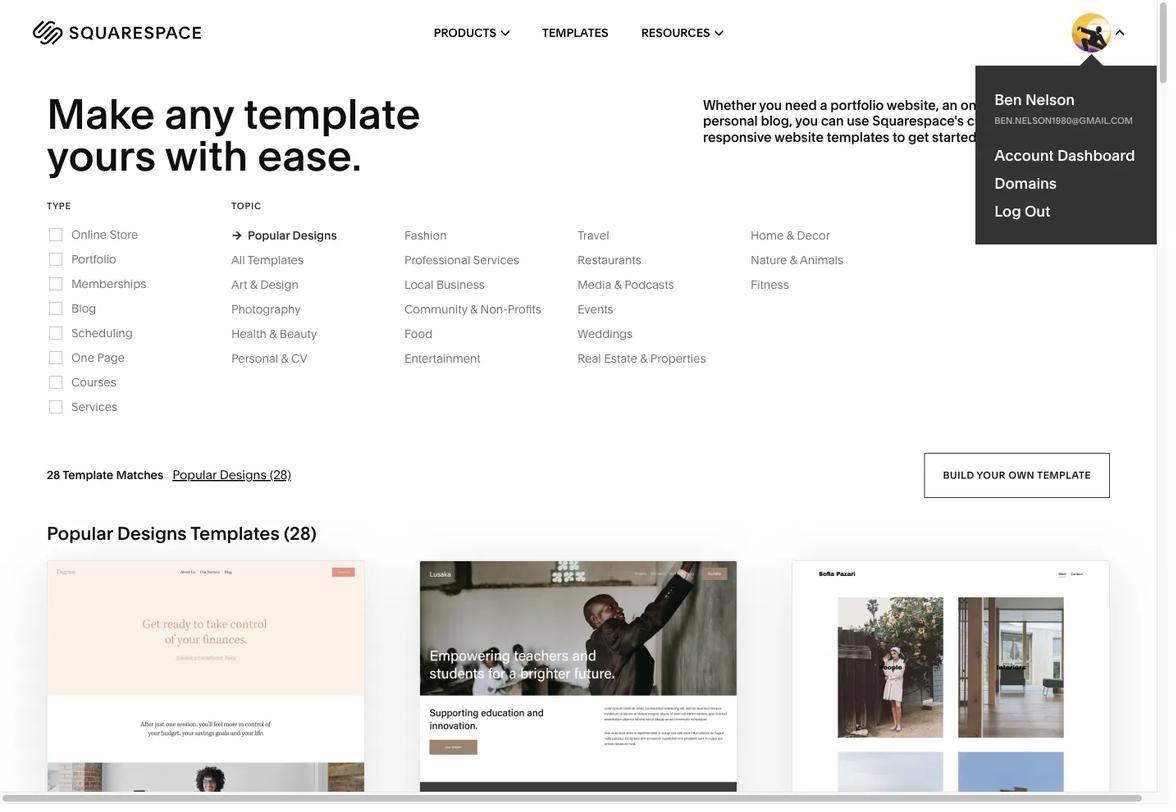 Task type: vqa. For each thing, say whether or not it's contained in the screenshot.
top THE STORE
no



Task type: describe. For each thing, give the bounding box(es) containing it.
food
[[405, 327, 433, 341]]

art
[[231, 278, 247, 292]]

blog
[[71, 301, 96, 315]]

degraw inside button
[[211, 740, 283, 759]]

0 horizontal spatial services
[[71, 400, 118, 414]]

pazari image
[[793, 561, 1109, 804]]

account dashboard
[[995, 146, 1135, 164]]

my
[[1035, 197, 1051, 209]]

1 vertical spatial lusaka
[[584, 772, 649, 791]]

professional
[[405, 253, 470, 267]]

0 vertical spatial templates
[[542, 26, 609, 40]]

to
[[893, 129, 905, 145]]

templates
[[827, 129, 890, 145]]

courses
[[71, 375, 116, 389]]

popular designs (28) link
[[172, 467, 291, 482]]

weddings
[[578, 327, 633, 341]]

1 vertical spatial templates
[[248, 253, 304, 267]]

designs for popular designs templates ( 28 )
[[117, 522, 187, 544]]

popular designs templates ( 28 )
[[47, 522, 317, 544]]

nelson
[[1026, 90, 1075, 108]]

2 a from the left
[[1057, 97, 1064, 113]]

1 a from the left
[[820, 97, 828, 113]]

online store
[[71, 228, 138, 241]]

templates link
[[542, 0, 609, 66]]

profits
[[508, 302, 541, 316]]

community
[[405, 302, 467, 316]]

health
[[231, 327, 266, 341]]

blog,
[[761, 113, 793, 129]]

popular for popular designs (28)
[[172, 467, 217, 482]]

fashion
[[405, 228, 447, 242]]

squarespace logo image
[[33, 21, 201, 45]]

whether
[[703, 97, 756, 113]]

& for design
[[250, 278, 258, 292]]

properties
[[651, 351, 706, 365]]

nature & animals link
[[751, 253, 860, 267]]

nature
[[751, 253, 787, 267]]

media & podcasts
[[578, 278, 674, 292]]

1 horizontal spatial you
[[795, 113, 818, 129]]

photography
[[231, 302, 301, 316]]

art & design
[[231, 278, 299, 292]]

health & beauty link
[[231, 327, 333, 341]]

& for cv
[[281, 351, 289, 365]]

domains
[[995, 174, 1057, 192]]

entertainment
[[405, 351, 481, 365]]

restaurants link
[[578, 253, 658, 267]]

popular for popular designs templates ( 28 )
[[47, 522, 113, 544]]

professional services link
[[405, 253, 536, 267]]

& right estate
[[640, 351, 648, 365]]

food link
[[405, 327, 449, 341]]

store,
[[1002, 97, 1038, 113]]

customizable
[[967, 113, 1051, 129]]

can
[[821, 113, 844, 129]]

or
[[1041, 97, 1054, 113]]

make any template yours with ease.
[[47, 89, 429, 181]]

nature & animals
[[751, 253, 844, 267]]

portfolio
[[831, 97, 884, 113]]

local
[[405, 278, 434, 292]]

account
[[995, 146, 1054, 164]]

popular designs link
[[231, 228, 337, 242]]

domains link
[[995, 174, 1150, 192]]

1 vertical spatial 28
[[290, 522, 311, 544]]

website,
[[887, 97, 939, 113]]

designs for popular designs (28)
[[220, 467, 267, 482]]

with inside make any template yours with ease.
[[165, 130, 248, 181]]

travel
[[578, 228, 609, 242]]

art & design link
[[231, 278, 315, 292]]

home
[[751, 228, 784, 242]]

media
[[578, 278, 612, 292]]

preview degraw
[[132, 772, 280, 791]]

lusaka inside button
[[587, 740, 652, 759]]

need
[[785, 97, 817, 113]]

resources
[[641, 26, 710, 40]]

& for podcasts
[[614, 278, 622, 292]]

template inside build your own template button
[[1037, 469, 1091, 481]]

community & non-profits link
[[405, 302, 558, 316]]

preview degraw link
[[132, 759, 280, 804]]

degraw image
[[48, 561, 364, 804]]

& for animals
[[790, 253, 798, 267]]

business
[[436, 278, 485, 292]]

photography link
[[231, 302, 317, 316]]

start for start with pazari
[[864, 733, 913, 753]]

memberships
[[71, 277, 146, 291]]

all
[[231, 253, 245, 267]]

start with lusaka
[[488, 740, 652, 759]]

local business link
[[405, 278, 501, 292]]

start for start with degraw
[[112, 740, 161, 759]]

yours
[[47, 130, 156, 181]]

build your own template button
[[924, 453, 1110, 498]]

designs for popular designs
[[293, 228, 337, 242]]

1 vertical spatial degraw
[[208, 772, 280, 791]]

preview pazari
[[884, 765, 1018, 785]]

log
[[995, 202, 1021, 220]]

real
[[578, 351, 601, 365]]



Task type: locate. For each thing, give the bounding box(es) containing it.
start up preview lusaka
[[488, 740, 538, 759]]

0 vertical spatial 28
[[47, 468, 60, 482]]

0 horizontal spatial a
[[820, 97, 828, 113]]

design
[[260, 278, 299, 292]]

degraw element
[[48, 561, 364, 804]]

2 vertical spatial designs
[[117, 522, 187, 544]]

start with degraw
[[112, 740, 283, 759]]

& right media
[[614, 278, 622, 292]]

out
[[1025, 202, 1051, 220]]

estate
[[604, 351, 637, 365]]

your
[[977, 469, 1006, 481]]

28 down (28)
[[290, 522, 311, 544]]

& right nature
[[790, 253, 798, 267]]

1 horizontal spatial services
[[473, 253, 519, 267]]

pazari up preview pazari
[[963, 733, 1021, 753]]

designs down matches
[[117, 522, 187, 544]]

degraw down start with degraw
[[208, 772, 280, 791]]

28 template matches
[[47, 468, 163, 482]]

started.
[[932, 129, 980, 145]]

2 vertical spatial popular
[[47, 522, 113, 544]]

0 vertical spatial services
[[473, 253, 519, 267]]

preview inside preview degraw link
[[132, 772, 204, 791]]

one
[[71, 351, 94, 365]]

preview pazari link
[[884, 753, 1018, 798]]

start with lusaka button
[[488, 727, 669, 772]]

ben.nelson1980@gmail.com
[[995, 115, 1133, 126]]

1 vertical spatial services
[[71, 400, 118, 414]]

personal
[[703, 113, 758, 129]]

build your own template
[[943, 469, 1091, 481]]

2 horizontal spatial preview
[[884, 765, 956, 785]]

start with degraw button
[[112, 727, 300, 772]]

ben nelson ben.nelson1980@gmail.com
[[995, 90, 1133, 126]]

template inside make any template yours with ease.
[[244, 89, 421, 139]]

weddings link
[[578, 327, 649, 341]]

& left non-
[[470, 302, 478, 316]]

1 horizontal spatial a
[[1057, 97, 1064, 113]]

you left need
[[759, 97, 782, 113]]

any
[[165, 89, 234, 139]]

an
[[942, 97, 958, 113]]

preview for preview degraw
[[132, 772, 204, 791]]

popular designs
[[248, 228, 337, 242]]

designs
[[293, 228, 337, 242], [220, 467, 267, 482], [117, 522, 187, 544]]

with up preview lusaka
[[541, 740, 583, 759]]

travel link
[[578, 228, 626, 242]]

pazari down "start with pazari"
[[960, 765, 1018, 785]]

(
[[284, 522, 290, 544]]

online
[[71, 228, 107, 241]]

28 left template
[[47, 468, 60, 482]]

a right need
[[820, 97, 828, 113]]

1 horizontal spatial preview
[[508, 772, 580, 791]]

personal
[[231, 351, 278, 365]]

0 vertical spatial template
[[244, 89, 421, 139]]

ben
[[995, 90, 1022, 108]]

preview for preview pazari
[[884, 765, 956, 785]]

2 horizontal spatial designs
[[293, 228, 337, 242]]

degraw up preview degraw
[[211, 740, 283, 759]]

lusaka image
[[420, 561, 737, 804]]

0 horizontal spatial you
[[759, 97, 782, 113]]

with for start with lusaka
[[541, 740, 583, 759]]

0 horizontal spatial template
[[244, 89, 421, 139]]

0 horizontal spatial start
[[112, 740, 161, 759]]

0 horizontal spatial 28
[[47, 468, 60, 482]]

preview down "start with pazari"
[[884, 765, 956, 785]]

get
[[908, 129, 929, 145]]

with up preview pazari
[[917, 733, 959, 753]]

podcasts
[[625, 278, 674, 292]]

start up preview pazari
[[864, 733, 913, 753]]

2 vertical spatial templates
[[190, 522, 280, 544]]

restaurants
[[578, 253, 641, 267]]

2 horizontal spatial start
[[864, 733, 913, 753]]

template
[[244, 89, 421, 139], [1037, 469, 1091, 481]]

start up preview degraw
[[112, 740, 161, 759]]

& right the art
[[250, 278, 258, 292]]

& for non-
[[470, 302, 478, 316]]

& right health
[[269, 327, 277, 341]]

popular down template
[[47, 522, 113, 544]]

1 vertical spatial pazari
[[960, 765, 1018, 785]]

preview inside the preview pazari link
[[884, 765, 956, 785]]

templates
[[542, 26, 609, 40], [248, 253, 304, 267], [190, 522, 280, 544]]

lusaka down start with lusaka
[[584, 772, 649, 791]]

& right home
[[787, 228, 794, 242]]

online
[[961, 97, 999, 113]]

services down the courses
[[71, 400, 118, 414]]

type
[[47, 200, 71, 211]]

popular for popular designs
[[248, 228, 290, 242]]

0 horizontal spatial popular
[[47, 522, 113, 544]]

lusaka element
[[420, 561, 737, 804]]

& for decor
[[787, 228, 794, 242]]

0 horizontal spatial preview
[[132, 772, 204, 791]]

1 horizontal spatial start
[[488, 740, 538, 759]]

favorites
[[1053, 197, 1110, 209]]

page
[[97, 351, 125, 365]]

start for start with lusaka
[[488, 740, 538, 759]]

with up topic
[[165, 130, 248, 181]]

real estate & properties
[[578, 351, 706, 365]]

account dashboard link
[[995, 146, 1150, 164]]

fashion link
[[405, 228, 463, 242]]

animals
[[800, 253, 844, 267]]

website
[[775, 129, 824, 145]]

dashboard
[[1058, 146, 1135, 164]]

squarespace's
[[873, 113, 964, 129]]

0 vertical spatial popular
[[248, 228, 290, 242]]

1 horizontal spatial designs
[[220, 467, 267, 482]]

services
[[473, 253, 519, 267], [71, 400, 118, 414]]

scheduling
[[71, 326, 133, 340]]

0 horizontal spatial designs
[[117, 522, 187, 544]]

with up preview degraw
[[165, 740, 207, 759]]

matches
[[116, 468, 163, 482]]

resources button
[[641, 0, 723, 66]]

products
[[434, 26, 497, 40]]

1 vertical spatial template
[[1037, 469, 1091, 481]]

& for beauty
[[269, 327, 277, 341]]

&
[[787, 228, 794, 242], [790, 253, 798, 267], [250, 278, 258, 292], [614, 278, 622, 292], [470, 302, 478, 316], [269, 327, 277, 341], [281, 351, 289, 365], [640, 351, 648, 365]]

professional services
[[405, 253, 519, 267]]

pazari
[[963, 733, 1021, 753], [960, 765, 1018, 785]]

events link
[[578, 302, 630, 316]]

2 horizontal spatial popular
[[248, 228, 290, 242]]

1 horizontal spatial template
[[1037, 469, 1091, 481]]

with for start with degraw
[[165, 740, 207, 759]]

non-
[[481, 302, 508, 316]]

one page
[[71, 351, 125, 365]]

whether you need a portfolio website, an online store, or a personal blog, you can use squarespace's customizable and responsive website templates to get started.
[[703, 97, 1078, 145]]

store
[[110, 228, 138, 241]]

1 horizontal spatial popular
[[172, 467, 217, 482]]

all templates
[[231, 253, 304, 267]]

pazari element
[[793, 561, 1109, 804]]

preview for preview lusaka
[[508, 772, 580, 791]]

)
[[311, 522, 317, 544]]

designs left (28)
[[220, 467, 267, 482]]

my favorites link
[[1008, 192, 1110, 214]]

1 vertical spatial popular
[[172, 467, 217, 482]]

own
[[1009, 469, 1035, 481]]

cv
[[291, 351, 307, 365]]

pazari inside button
[[963, 733, 1021, 753]]

preview inside preview lusaka link
[[508, 772, 580, 791]]

popular right matches
[[172, 467, 217, 482]]

make
[[47, 89, 155, 139]]

topic
[[231, 200, 262, 211]]

0 vertical spatial lusaka
[[587, 740, 652, 759]]

lusaka up preview lusaka
[[587, 740, 652, 759]]

0 vertical spatial designs
[[293, 228, 337, 242]]

portfolio
[[71, 252, 116, 266]]

1 horizontal spatial 28
[[290, 522, 311, 544]]

a right "or"
[[1057, 97, 1064, 113]]

& left cv at the top of the page
[[281, 351, 289, 365]]

preview lusaka
[[508, 772, 649, 791]]

start inside button
[[112, 740, 161, 759]]

squarespace logo link
[[33, 21, 251, 45]]

my favorites
[[1035, 197, 1110, 209]]

0 vertical spatial degraw
[[211, 740, 283, 759]]

designs up all templates 'link' at the left top of page
[[293, 228, 337, 242]]

real estate & properties link
[[578, 351, 723, 365]]

with inside button
[[165, 740, 207, 759]]

28
[[47, 468, 60, 482], [290, 522, 311, 544]]

preview down start with lusaka
[[508, 772, 580, 791]]

preview down start with degraw
[[132, 772, 204, 791]]

services up business
[[473, 253, 519, 267]]

1 vertical spatial designs
[[220, 467, 267, 482]]

degraw
[[211, 740, 283, 759], [208, 772, 280, 791]]

(28)
[[270, 467, 291, 482]]

popular designs (28)
[[172, 467, 291, 482]]

popular up all templates
[[248, 228, 290, 242]]

with for start with pazari
[[917, 733, 959, 753]]

log out link
[[995, 202, 1051, 220]]

0 vertical spatial pazari
[[963, 733, 1021, 753]]

home & decor
[[751, 228, 830, 242]]

you left 'can'
[[795, 113, 818, 129]]

events
[[578, 302, 614, 316]]

health & beauty
[[231, 327, 317, 341]]



